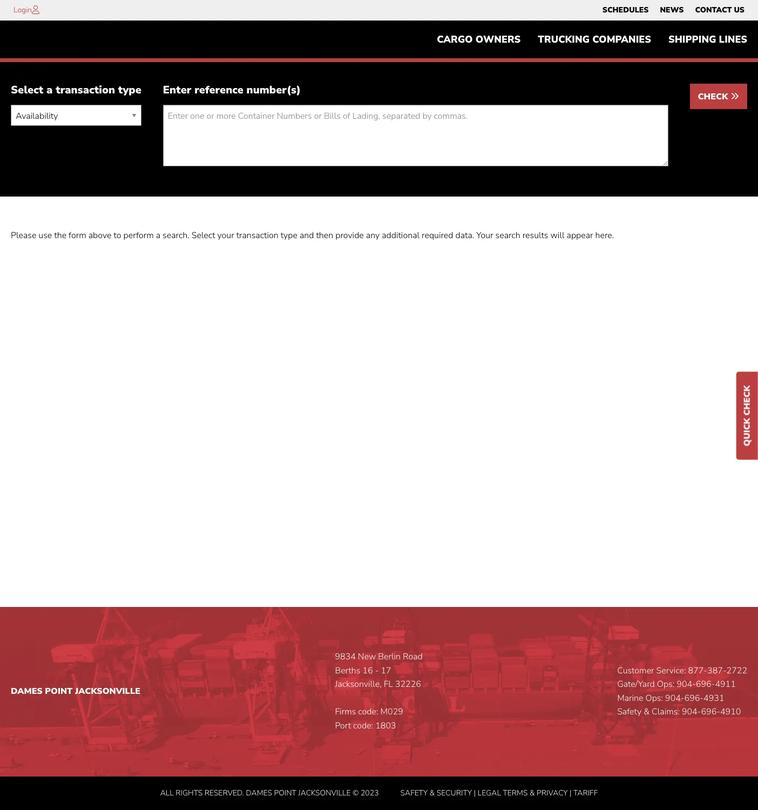 Task type: describe. For each thing, give the bounding box(es) containing it.
port
[[335, 720, 351, 732]]

1 horizontal spatial type
[[281, 230, 298, 242]]

the
[[54, 230, 67, 242]]

1 vertical spatial ops:
[[646, 693, 664, 705]]

firms
[[335, 707, 356, 719]]

data.
[[456, 230, 475, 242]]

your
[[218, 230, 234, 242]]

2722
[[727, 665, 748, 677]]

schedules link
[[603, 3, 649, 18]]

marine
[[618, 693, 644, 705]]

provide
[[336, 230, 364, 242]]

4911
[[716, 679, 737, 691]]

& inside the customer service: 877-387-2722 gate/yard ops: 904-696-4911 marine ops: 904-696-4931 safety & claims: 904-696-4910
[[644, 707, 650, 719]]

select a transaction type
[[11, 83, 142, 97]]

please
[[11, 230, 36, 242]]

perform
[[124, 230, 154, 242]]

1 horizontal spatial check
[[742, 386, 754, 416]]

trucking companies
[[539, 33, 652, 46]]

trucking companies link
[[530, 29, 660, 50]]

16
[[363, 665, 373, 677]]

menu bar containing cargo owners
[[429, 29, 757, 50]]

1 vertical spatial dames
[[246, 788, 272, 799]]

any
[[366, 230, 380, 242]]

quick check link
[[737, 372, 759, 460]]

login
[[14, 5, 32, 15]]

0 horizontal spatial type
[[118, 83, 142, 97]]

1 horizontal spatial &
[[530, 788, 535, 799]]

will
[[551, 230, 565, 242]]

17
[[381, 665, 392, 677]]

and
[[300, 230, 314, 242]]

1 vertical spatial 904-
[[666, 693, 685, 705]]

please use the form above to perform a search. select your transaction type and then provide any additional required data. your search results will appear here.
[[11, 230, 615, 242]]

lines
[[720, 33, 748, 46]]

shipping lines link
[[660, 29, 757, 50]]

above
[[89, 230, 112, 242]]

0 vertical spatial 696-
[[697, 679, 716, 691]]

number(s)
[[247, 83, 301, 97]]

terms
[[503, 788, 528, 799]]

1 horizontal spatial a
[[156, 230, 161, 242]]

here.
[[596, 230, 615, 242]]

safety & security | legal terms & privacy | tariff
[[401, 788, 598, 799]]

9834
[[335, 651, 356, 663]]

0 vertical spatial transaction
[[56, 83, 115, 97]]

1 | from the left
[[474, 788, 476, 799]]

safety inside the customer service: 877-387-2722 gate/yard ops: 904-696-4911 marine ops: 904-696-4931 safety & claims: 904-696-4910
[[618, 707, 642, 719]]

1 horizontal spatial transaction
[[237, 230, 279, 242]]

firms code:  m029 port code:  1803
[[335, 707, 404, 732]]

1 horizontal spatial select
[[192, 230, 215, 242]]

security
[[437, 788, 472, 799]]

0 vertical spatial 904-
[[677, 679, 697, 691]]

check inside button
[[699, 91, 731, 103]]

claims:
[[652, 707, 680, 719]]

0 vertical spatial code:
[[359, 707, 379, 719]]

angle double right image
[[731, 92, 740, 101]]

contact us link
[[696, 3, 745, 18]]

-
[[375, 665, 379, 677]]

tariff
[[574, 788, 598, 799]]

enter
[[163, 83, 192, 97]]

all
[[160, 788, 174, 799]]

2023
[[361, 788, 379, 799]]

2 vertical spatial 696-
[[702, 707, 721, 719]]

all rights reserved. dames point jacksonville © 2023
[[160, 788, 379, 799]]

0 vertical spatial dames
[[11, 686, 43, 698]]

search.
[[163, 230, 190, 242]]

9834 new berlin road berths 16 - 17 jacksonville, fl 32226
[[335, 651, 423, 691]]

results
[[523, 230, 549, 242]]

4931
[[704, 693, 725, 705]]

shipping
[[669, 33, 717, 46]]

required
[[422, 230, 454, 242]]

quick check
[[742, 386, 754, 447]]

Enter reference number(s) text field
[[163, 105, 669, 167]]



Task type: vqa. For each thing, say whether or not it's contained in the screenshot.
10/16/2023
no



Task type: locate. For each thing, give the bounding box(es) containing it.
footer containing 9834 new berlin road
[[0, 608, 759, 811]]

safety down "marine" on the right bottom
[[618, 707, 642, 719]]

trucking
[[539, 33, 590, 46]]

your
[[477, 230, 494, 242]]

904- down 877- at the bottom of the page
[[677, 679, 697, 691]]

menu bar up shipping
[[597, 3, 751, 18]]

1 horizontal spatial point
[[274, 788, 297, 799]]

0 horizontal spatial dames
[[11, 686, 43, 698]]

transaction
[[56, 83, 115, 97], [237, 230, 279, 242]]

904- right claims:
[[683, 707, 702, 719]]

news link
[[661, 3, 684, 18]]

&
[[644, 707, 650, 719], [430, 788, 435, 799], [530, 788, 535, 799]]

m029
[[381, 707, 404, 719]]

0 horizontal spatial transaction
[[56, 83, 115, 97]]

code: up 1803
[[359, 707, 379, 719]]

code:
[[359, 707, 379, 719], [354, 720, 374, 732]]

reference
[[195, 83, 244, 97]]

berlin
[[379, 651, 401, 663]]

ops:
[[658, 679, 675, 691], [646, 693, 664, 705]]

rights
[[176, 788, 203, 799]]

additional
[[382, 230, 420, 242]]

point
[[45, 686, 73, 698], [274, 788, 297, 799]]

use
[[39, 230, 52, 242]]

tariff link
[[574, 788, 598, 799]]

1 horizontal spatial safety
[[618, 707, 642, 719]]

387-
[[708, 665, 727, 677]]

0 vertical spatial point
[[45, 686, 73, 698]]

shipping lines
[[669, 33, 748, 46]]

menu bar
[[597, 3, 751, 18], [429, 29, 757, 50]]

1 vertical spatial menu bar
[[429, 29, 757, 50]]

cargo owners
[[437, 33, 521, 46]]

0 vertical spatial menu bar
[[597, 3, 751, 18]]

privacy
[[537, 788, 568, 799]]

berths
[[335, 665, 361, 677]]

0 vertical spatial check
[[699, 91, 731, 103]]

1 vertical spatial check
[[742, 386, 754, 416]]

0 horizontal spatial safety
[[401, 788, 428, 799]]

road
[[403, 651, 423, 663]]

quick
[[742, 418, 754, 447]]

then
[[316, 230, 334, 242]]

4910
[[721, 707, 742, 719]]

0 horizontal spatial |
[[474, 788, 476, 799]]

dames point jacksonville
[[11, 686, 141, 698]]

0 vertical spatial ops:
[[658, 679, 675, 691]]

©
[[353, 788, 359, 799]]

0 horizontal spatial point
[[45, 686, 73, 698]]

1 vertical spatial a
[[156, 230, 161, 242]]

0 vertical spatial jacksonville
[[75, 686, 141, 698]]

0 horizontal spatial a
[[47, 83, 53, 97]]

0 vertical spatial safety
[[618, 707, 642, 719]]

footer
[[0, 608, 759, 811]]

|
[[474, 788, 476, 799], [570, 788, 572, 799]]

contact
[[696, 5, 733, 15]]

customer service: 877-387-2722 gate/yard ops: 904-696-4911 marine ops: 904-696-4931 safety & claims: 904-696-4910
[[618, 665, 748, 719]]

safety left security
[[401, 788, 428, 799]]

fl
[[384, 679, 393, 691]]

1 vertical spatial transaction
[[237, 230, 279, 242]]

0 horizontal spatial &
[[430, 788, 435, 799]]

1 vertical spatial jacksonville
[[299, 788, 351, 799]]

form
[[69, 230, 86, 242]]

0 horizontal spatial select
[[11, 83, 43, 97]]

cargo owners link
[[429, 29, 530, 50]]

legal terms & privacy link
[[478, 788, 568, 799]]

select
[[11, 83, 43, 97], [192, 230, 215, 242]]

schedules
[[603, 5, 649, 15]]

1 horizontal spatial jacksonville
[[299, 788, 351, 799]]

legal
[[478, 788, 502, 799]]

1 horizontal spatial dames
[[246, 788, 272, 799]]

us
[[735, 5, 745, 15]]

& right terms
[[530, 788, 535, 799]]

ops: down service:
[[658, 679, 675, 691]]

0 vertical spatial select
[[11, 83, 43, 97]]

user image
[[32, 5, 40, 14]]

type left enter
[[118, 83, 142, 97]]

32226
[[396, 679, 422, 691]]

owners
[[476, 33, 521, 46]]

0 horizontal spatial check
[[699, 91, 731, 103]]

check button
[[691, 84, 748, 109]]

1 vertical spatial code:
[[354, 720, 374, 732]]

safety
[[618, 707, 642, 719], [401, 788, 428, 799]]

dames
[[11, 686, 43, 698], [246, 788, 272, 799]]

ops: up claims:
[[646, 693, 664, 705]]

gate/yard
[[618, 679, 655, 691]]

type
[[118, 83, 142, 97], [281, 230, 298, 242]]

2 vertical spatial 904-
[[683, 707, 702, 719]]

& left security
[[430, 788, 435, 799]]

service:
[[657, 665, 687, 677]]

1 vertical spatial safety
[[401, 788, 428, 799]]

new
[[358, 651, 376, 663]]

| left legal
[[474, 788, 476, 799]]

code: right port
[[354, 720, 374, 732]]

search
[[496, 230, 521, 242]]

login link
[[14, 5, 32, 15]]

2 | from the left
[[570, 788, 572, 799]]

1803
[[376, 720, 396, 732]]

menu bar down schedules link
[[429, 29, 757, 50]]

1 vertical spatial point
[[274, 788, 297, 799]]

jacksonville,
[[335, 679, 382, 691]]

1 vertical spatial select
[[192, 230, 215, 242]]

0 horizontal spatial jacksonville
[[75, 686, 141, 698]]

& left claims:
[[644, 707, 650, 719]]

cargo
[[437, 33, 473, 46]]

contact us
[[696, 5, 745, 15]]

| left tariff link
[[570, 788, 572, 799]]

0 vertical spatial type
[[118, 83, 142, 97]]

news
[[661, 5, 684, 15]]

to
[[114, 230, 121, 242]]

enter reference number(s)
[[163, 83, 301, 97]]

904- up claims:
[[666, 693, 685, 705]]

appear
[[567, 230, 594, 242]]

2 horizontal spatial &
[[644, 707, 650, 719]]

1 vertical spatial type
[[281, 230, 298, 242]]

safety & security link
[[401, 788, 472, 799]]

jacksonville
[[75, 686, 141, 698], [299, 788, 351, 799]]

customer
[[618, 665, 655, 677]]

companies
[[593, 33, 652, 46]]

reserved.
[[205, 788, 244, 799]]

1 horizontal spatial |
[[570, 788, 572, 799]]

menu bar containing schedules
[[597, 3, 751, 18]]

877-
[[689, 665, 708, 677]]

1 vertical spatial 696-
[[685, 693, 704, 705]]

0 vertical spatial a
[[47, 83, 53, 97]]

type left and
[[281, 230, 298, 242]]

check
[[699, 91, 731, 103], [742, 386, 754, 416]]



